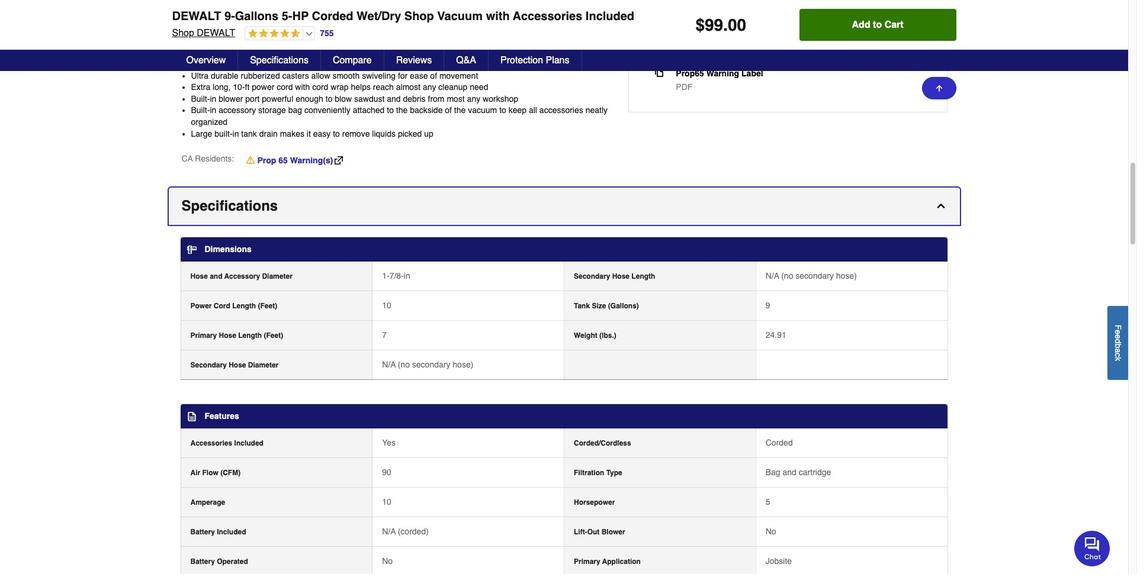 Task type: locate. For each thing, give the bounding box(es) containing it.
1 horizontal spatial no
[[766, 527, 776, 537]]

built- down extra
[[191, 94, 210, 103]]

5 up durable
[[226, 59, 230, 69]]

flow
[[202, 469, 218, 477]]

accessory
[[219, 106, 256, 115]]

gallon
[[224, 48, 248, 57]]

chat invite button image
[[1074, 531, 1110, 567]]

0 vertical spatial and
[[387, 94, 401, 103]]

cord up powerful
[[277, 82, 293, 92]]

hose)
[[836, 271, 857, 281], [453, 360, 473, 370]]

warning
[[706, 69, 739, 78]]

port
[[245, 94, 260, 103]]

included
[[586, 9, 634, 23], [234, 440, 263, 448], [217, 528, 246, 537]]

any down need
[[467, 94, 480, 103]]

most
[[492, 59, 509, 69], [447, 94, 465, 103]]

1 vertical spatial (feet)
[[264, 332, 283, 340]]

0 horizontal spatial shop
[[172, 28, 194, 38]]

9 right 'sturdy'
[[217, 48, 222, 57]]

1 horizontal spatial and
[[387, 94, 401, 103]]

(feet) for 7
[[264, 332, 283, 340]]

most right q&a button
[[492, 59, 509, 69]]

1 vertical spatial with
[[295, 82, 310, 92]]

any up workshop on the top of the page
[[512, 59, 525, 69]]

organized
[[191, 117, 227, 127]]

arrow up image
[[934, 84, 944, 93]]

0 vertical spatial battery
[[190, 528, 215, 537]]

of right backside
[[445, 106, 452, 115]]

for down amount
[[398, 71, 408, 80]]

battery included
[[190, 528, 246, 537]]

battery for no
[[190, 558, 215, 566]]

1 vertical spatial specifications button
[[168, 188, 960, 225]]

0 horizontal spatial with
[[295, 82, 310, 92]]

built- up organized
[[191, 106, 210, 115]]

0 vertical spatial with
[[486, 9, 510, 23]]

specifications up dimensions
[[182, 198, 278, 214]]

amount
[[385, 59, 412, 69]]

4.6 stars image
[[245, 28, 300, 40]]

1 vertical spatial battery
[[190, 558, 215, 566]]

diameter down primary hose length (feet)
[[248, 361, 278, 370]]

vacuum
[[437, 9, 483, 23]]

diameter right accessory
[[262, 273, 292, 281]]

keep
[[509, 106, 527, 115]]

1 vertical spatial no
[[382, 557, 393, 566]]

10 down "90"
[[382, 498, 391, 507]]

overview
[[186, 55, 226, 66]]

1 vertical spatial length
[[232, 302, 256, 310]]

1 battery from the top
[[190, 528, 215, 537]]

e
[[1113, 330, 1123, 334], [1113, 334, 1123, 339]]

most right from
[[447, 94, 465, 103]]

battery operated
[[190, 558, 248, 566]]

(feet) down accessory
[[258, 302, 277, 310]]

no up jobsite
[[766, 527, 776, 537]]

cord down allow
[[312, 82, 328, 92]]

wet/dry
[[250, 48, 277, 57]]

cleanup down movement
[[438, 82, 468, 92]]

to right easy
[[333, 129, 340, 138]]

99
[[705, 15, 723, 34]]

2 vertical spatial n/a
[[382, 527, 396, 537]]

0 vertical spatial 9
[[217, 48, 222, 57]]

cartridge
[[799, 468, 831, 477]]

and for bag and cartridge
[[783, 468, 797, 477]]

horsepower
[[574, 499, 615, 507]]

1 horizontal spatial 5
[[766, 498, 770, 507]]

to right add
[[873, 20, 882, 30]]

secondary down primary hose length (feet)
[[190, 361, 227, 370]]

up right picked
[[424, 129, 433, 138]]

shop up 'sturdy'
[[172, 28, 194, 38]]

0 vertical spatial up
[[381, 48, 390, 57]]

0 vertical spatial any
[[512, 59, 525, 69]]

0 vertical spatial of
[[415, 59, 421, 69]]

10 for 5
[[382, 498, 391, 507]]

0 horizontal spatial secondary
[[412, 360, 450, 370]]

$ 99 . 00
[[696, 15, 746, 34]]

1-7/8-in
[[382, 271, 410, 281]]

primary down out
[[574, 558, 600, 566]]

dewalt up shop dewalt
[[172, 9, 221, 23]]

n/a
[[766, 271, 779, 281], [382, 360, 396, 370], [382, 527, 396, 537]]

for
[[331, 48, 340, 57], [398, 71, 408, 80]]

swiveling
[[362, 71, 396, 80]]

tank
[[241, 129, 257, 138]]

label
[[742, 69, 763, 78]]

hose down primary hose length (feet)
[[229, 361, 246, 370]]

to up conveniently at left
[[326, 94, 333, 103]]

2 e from the top
[[1113, 334, 1123, 339]]

1 vertical spatial included
[[234, 440, 263, 448]]

1 vertical spatial hose)
[[453, 360, 473, 370]]

1 vertical spatial shop
[[172, 28, 194, 38]]

10
[[382, 301, 391, 310], [382, 498, 391, 507]]

protection plans button
[[489, 50, 582, 71]]

with down "casters"
[[295, 82, 310, 92]]

with right vacuum on the top
[[486, 9, 510, 23]]

0 horizontal spatial 5
[[226, 59, 230, 69]]

1 vertical spatial 10
[[382, 498, 391, 507]]

out
[[587, 528, 600, 537]]

0 vertical spatial for
[[331, 48, 340, 57]]

0 vertical spatial (no
[[781, 271, 793, 281]]

debris
[[403, 94, 426, 103]]

1 built- from the top
[[191, 94, 210, 103]]

included for n/a (corded)
[[217, 528, 246, 537]]

motor
[[298, 59, 320, 69]]

hose up (gallons) on the right bottom of the page
[[612, 273, 630, 281]]

secondary for secondary hose diameter
[[190, 361, 227, 370]]

corded up 755
[[312, 9, 353, 23]]

0 vertical spatial built-
[[191, 94, 210, 103]]

accessories
[[513, 9, 582, 23], [190, 440, 232, 448]]

e up d
[[1113, 330, 1123, 334]]

specifications button
[[238, 50, 321, 71], [168, 188, 960, 225]]

1 vertical spatial for
[[398, 71, 408, 80]]

sawdust
[[354, 94, 385, 103]]

prop 65 warning(s) link
[[246, 155, 343, 166]]

(feet) for 10
[[258, 302, 277, 310]]

provides
[[322, 59, 353, 69]]

horsepower
[[253, 59, 296, 69]]

0 horizontal spatial no
[[382, 557, 393, 566]]

makes
[[280, 129, 304, 138]]

dewalt
[[172, 9, 221, 23], [197, 28, 235, 38]]

9
[[217, 48, 222, 57], [766, 301, 770, 310]]

1 cord from the left
[[277, 82, 293, 92]]

0 vertical spatial specifications
[[250, 55, 309, 66]]

compare
[[333, 55, 372, 66]]

90
[[382, 468, 391, 477]]

length up (gallons) on the right bottom of the page
[[632, 273, 655, 281]]

1 horizontal spatial corded
[[766, 438, 793, 448]]

1 horizontal spatial most
[[492, 59, 509, 69]]

1 horizontal spatial cord
[[312, 82, 328, 92]]

5 down bag
[[766, 498, 770, 507]]

0 vertical spatial shop
[[404, 9, 434, 23]]

n/a (no secondary hose)
[[766, 271, 857, 281], [382, 360, 473, 370]]

0 vertical spatial included
[[586, 9, 634, 23]]

with inside 'sturdy 9 gallon wet/dry vacuum ideal for large pick-up applications powerful 5 peak horsepower motor provides just the amount of suction needed to most any cleanup job ultra durable rubberized casters allow smooth swiveling for ease of movement extra long, 10-ft power cord with cord wrap helps reach almost any cleanup need built-in blower port powerful enough to blow sawdust and debris from most any workshop built-in accessory storage bag conveniently attached to the backside of the vacuum to keep all accessories neatly organized large built-in tank drain makes it easy to remove liquids picked up'
[[295, 82, 310, 92]]

length up the secondary hose diameter
[[238, 332, 262, 340]]

weight
[[574, 332, 597, 340]]

shop up applications
[[404, 9, 434, 23]]

almost
[[396, 82, 421, 92]]

2 vertical spatial and
[[783, 468, 797, 477]]

2 battery from the top
[[190, 558, 215, 566]]

backside
[[410, 106, 443, 115]]

of
[[415, 59, 421, 69], [430, 71, 437, 80], [445, 106, 452, 115]]

the up swiveling
[[371, 59, 382, 69]]

0 horizontal spatial (no
[[398, 360, 410, 370]]

10-
[[233, 82, 245, 92]]

needed
[[452, 59, 480, 69]]

amperage
[[190, 499, 225, 507]]

and down "reach"
[[387, 94, 401, 103]]

1 horizontal spatial vacuum
[[468, 106, 497, 115]]

0 vertical spatial length
[[632, 273, 655, 281]]

f e e d b a c k
[[1113, 325, 1123, 361]]

accessories down features in the left bottom of the page
[[190, 440, 232, 448]]

dimensions image
[[187, 245, 196, 255]]

link icon image
[[335, 156, 343, 165]]

0 horizontal spatial cord
[[277, 82, 293, 92]]

1 vertical spatial 5
[[766, 498, 770, 507]]

to right attached
[[387, 106, 394, 115]]

1 horizontal spatial up
[[424, 129, 433, 138]]

2 horizontal spatial the
[[454, 106, 466, 115]]

1 horizontal spatial of
[[430, 71, 437, 80]]

0 horizontal spatial corded
[[312, 9, 353, 23]]

1 vertical spatial primary
[[574, 558, 600, 566]]

secondary up size
[[574, 273, 610, 281]]

diameter
[[262, 273, 292, 281], [248, 361, 278, 370]]

1 vertical spatial n/a
[[382, 360, 396, 370]]

dewalt 9-gallons 5-hp corded wet/dry shop vacuum with accessories included
[[172, 9, 634, 23]]

1 horizontal spatial 9
[[766, 301, 770, 310]]

hose down cord
[[219, 332, 236, 340]]

of down suction in the top of the page
[[430, 71, 437, 80]]

and inside 'sturdy 9 gallon wet/dry vacuum ideal for large pick-up applications powerful 5 peak horsepower motor provides just the amount of suction needed to most any cleanup job ultra durable rubberized casters allow smooth swiveling for ease of movement extra long, 10-ft power cord with cord wrap helps reach almost any cleanup need built-in blower port powerful enough to blow sawdust and debris from most any workshop built-in accessory storage bag conveniently attached to the backside of the vacuum to keep all accessories neatly organized large built-in tank drain makes it easy to remove liquids picked up'
[[387, 94, 401, 103]]

0 horizontal spatial and
[[210, 273, 222, 281]]

length
[[632, 273, 655, 281], [232, 302, 256, 310], [238, 332, 262, 340]]

0 vertical spatial (feet)
[[258, 302, 277, 310]]

9 up 24.91
[[766, 301, 770, 310]]

0 horizontal spatial vacuum
[[279, 48, 309, 57]]

(gallons)
[[608, 302, 639, 310]]

1 vertical spatial secondary
[[190, 361, 227, 370]]

1 10 from the top
[[382, 301, 391, 310]]

in left 'tank'
[[232, 129, 239, 138]]

1 horizontal spatial primary
[[574, 558, 600, 566]]

for up provides
[[331, 48, 340, 57]]

1 vertical spatial vacuum
[[468, 106, 497, 115]]

conveniently
[[304, 106, 350, 115]]

prop65 warning label pdf
[[676, 69, 763, 92]]

cleanup left job
[[527, 59, 557, 69]]

in up organized
[[210, 106, 216, 115]]

bag
[[288, 106, 302, 115]]

and right bag
[[783, 468, 797, 477]]

primary down the 'power'
[[190, 332, 217, 340]]

0 horizontal spatial accessories
[[190, 440, 232, 448]]

casters
[[282, 71, 309, 80]]

1 vertical spatial cleanup
[[438, 82, 468, 92]]

any
[[512, 59, 525, 69], [423, 82, 436, 92], [467, 94, 480, 103]]

n/a for 1-7/8-in
[[382, 360, 396, 370]]

residents:
[[195, 154, 234, 164]]

0 horizontal spatial most
[[447, 94, 465, 103]]

and left accessory
[[210, 273, 222, 281]]

cleanup
[[527, 59, 557, 69], [438, 82, 468, 92]]

corded up bag
[[766, 438, 793, 448]]

2 10 from the top
[[382, 498, 391, 507]]

the right backside
[[454, 106, 466, 115]]

e up the b
[[1113, 334, 1123, 339]]

length for 10
[[232, 302, 256, 310]]

ideal
[[311, 48, 328, 57]]

primary application
[[574, 558, 641, 566]]

1 horizontal spatial for
[[398, 71, 408, 80]]

2 horizontal spatial and
[[783, 468, 797, 477]]

(cfm)
[[220, 469, 241, 477]]

power
[[252, 82, 274, 92]]

length right cord
[[232, 302, 256, 310]]

1 vertical spatial of
[[430, 71, 437, 80]]

1 horizontal spatial cleanup
[[527, 59, 557, 69]]

0 vertical spatial primary
[[190, 332, 217, 340]]

any up from
[[423, 82, 436, 92]]

need
[[470, 82, 488, 92]]

5-
[[282, 9, 292, 23]]

dimensions
[[205, 245, 252, 254]]

5
[[226, 59, 230, 69], [766, 498, 770, 507]]

vacuum down workshop on the top of the page
[[468, 106, 497, 115]]

specifications up "casters"
[[250, 55, 309, 66]]

warning image
[[246, 155, 254, 165]]

1 vertical spatial and
[[210, 273, 222, 281]]

1 horizontal spatial secondary
[[574, 273, 610, 281]]

remove
[[342, 129, 370, 138]]

helps
[[351, 82, 371, 92]]

prop
[[257, 156, 276, 165]]

storage
[[258, 106, 286, 115]]

of up the ease
[[415, 59, 421, 69]]

vacuum up motor
[[279, 48, 309, 57]]

to inside add to cart button
[[873, 20, 882, 30]]

in down long,
[[210, 94, 216, 103]]

hose for secondary hose diameter
[[229, 361, 246, 370]]

0 vertical spatial accessories
[[513, 9, 582, 23]]

accessories up "plans"
[[513, 9, 582, 23]]

0 vertical spatial 5
[[226, 59, 230, 69]]

reviews
[[396, 55, 432, 66]]

prop 65 warning(s)
[[257, 156, 333, 165]]

the down debris
[[396, 106, 408, 115]]

built-
[[215, 129, 232, 138]]

(feet) up the secondary hose diameter
[[264, 332, 283, 340]]

the
[[371, 59, 382, 69], [396, 106, 408, 115], [454, 106, 466, 115]]

2 horizontal spatial of
[[445, 106, 452, 115]]

10 down the 1-
[[382, 301, 391, 310]]

no down n/a (corded)
[[382, 557, 393, 566]]

battery down amperage
[[190, 528, 215, 537]]

1 vertical spatial most
[[447, 94, 465, 103]]

dewalt down 9-
[[197, 28, 235, 38]]

from
[[428, 94, 444, 103]]

wet/dry
[[357, 9, 401, 23]]

9 inside 'sturdy 9 gallon wet/dry vacuum ideal for large pick-up applications powerful 5 peak horsepower motor provides just the amount of suction needed to most any cleanup job ultra durable rubberized casters allow smooth swiveling for ease of movement extra long, 10-ft power cord with cord wrap helps reach almost any cleanup need built-in blower port powerful enough to blow sawdust and debris from most any workshop built-in accessory storage bag conveniently attached to the backside of the vacuum to keep all accessories neatly organized large built-in tank drain makes it easy to remove liquids picked up'
[[217, 48, 222, 57]]

1 horizontal spatial accessories
[[513, 9, 582, 23]]

up up amount
[[381, 48, 390, 57]]

0 horizontal spatial hose)
[[453, 360, 473, 370]]

1 horizontal spatial secondary
[[796, 271, 834, 281]]

1 vertical spatial specifications
[[182, 198, 278, 214]]

job
[[559, 59, 570, 69]]

1 vertical spatial 9
[[766, 301, 770, 310]]

shop
[[404, 9, 434, 23], [172, 28, 194, 38]]

battery left operated
[[190, 558, 215, 566]]

1 horizontal spatial any
[[467, 94, 480, 103]]

0 vertical spatial secondary
[[574, 273, 610, 281]]

2 cord from the left
[[312, 82, 328, 92]]

workshop
[[483, 94, 518, 103]]

secondary
[[796, 271, 834, 281], [412, 360, 450, 370]]

1 vertical spatial any
[[423, 82, 436, 92]]



Task type: describe. For each thing, give the bounding box(es) containing it.
0 horizontal spatial cleanup
[[438, 82, 468, 92]]

compare button
[[321, 50, 384, 71]]

shop dewalt
[[172, 28, 235, 38]]

wrap
[[331, 82, 349, 92]]

included for yes
[[234, 440, 263, 448]]

1 vertical spatial diameter
[[248, 361, 278, 370]]

chevron up image
[[935, 200, 947, 212]]

in right the 1-
[[404, 271, 410, 281]]

1 vertical spatial dewalt
[[197, 28, 235, 38]]

pick-
[[363, 48, 381, 57]]

$
[[696, 15, 705, 34]]

2 vertical spatial of
[[445, 106, 452, 115]]

c
[[1113, 353, 1123, 357]]

0 horizontal spatial for
[[331, 48, 340, 57]]

hose for secondary hose length
[[612, 273, 630, 281]]

5 inside 'sturdy 9 gallon wet/dry vacuum ideal for large pick-up applications powerful 5 peak horsepower motor provides just the amount of suction needed to most any cleanup job ultra durable rubberized casters allow smooth swiveling for ease of movement extra long, 10-ft power cord with cord wrap helps reach almost any cleanup need built-in blower port powerful enough to blow sawdust and debris from most any workshop built-in accessory storage bag conveniently attached to the backside of the vacuum to keep all accessories neatly organized large built-in tank drain makes it easy to remove liquids picked up'
[[226, 59, 230, 69]]

hose down dimensions image
[[190, 273, 208, 281]]

0 vertical spatial corded
[[312, 9, 353, 23]]

n/a (corded)
[[382, 527, 429, 537]]

smooth
[[332, 71, 360, 80]]

blow
[[335, 94, 352, 103]]

0 horizontal spatial the
[[371, 59, 382, 69]]

0 vertical spatial vacuum
[[279, 48, 309, 57]]

ease
[[410, 71, 428, 80]]

ca residents:
[[182, 154, 234, 164]]

liquids
[[372, 129, 396, 138]]

peak
[[232, 59, 250, 69]]

2 built- from the top
[[191, 106, 210, 115]]

1 horizontal spatial the
[[396, 106, 408, 115]]

primary for primary application
[[574, 558, 600, 566]]

weight (lbs.)
[[574, 332, 616, 340]]

filtration
[[574, 469, 604, 477]]

0 horizontal spatial of
[[415, 59, 421, 69]]

1 e from the top
[[1113, 330, 1123, 334]]

just
[[356, 59, 368, 69]]

large
[[191, 129, 212, 138]]

sturdy 9 gallon wet/dry vacuum ideal for large pick-up applications powerful 5 peak horsepower motor provides just the amount of suction needed to most any cleanup job ultra durable rubberized casters allow smooth swiveling for ease of movement extra long, 10-ft power cord with cord wrap helps reach almost any cleanup need built-in blower port powerful enough to blow sawdust and debris from most any workshop built-in accessory storage bag conveniently attached to the backside of the vacuum to keep all accessories neatly organized large built-in tank drain makes it easy to remove liquids picked up
[[191, 48, 608, 138]]

1 vertical spatial up
[[424, 129, 433, 138]]

bag and cartridge
[[766, 468, 831, 477]]

blower
[[219, 94, 243, 103]]

0 vertical spatial cleanup
[[527, 59, 557, 69]]

accessories included
[[190, 440, 263, 448]]

(lbs.)
[[599, 332, 616, 340]]

ultra
[[191, 71, 209, 80]]

ft
[[245, 82, 250, 92]]

size
[[592, 302, 606, 310]]

1 vertical spatial secondary
[[412, 360, 450, 370]]

warning(s)
[[290, 156, 333, 165]]

movement
[[439, 71, 478, 80]]

f
[[1113, 325, 1123, 330]]

cart
[[885, 20, 904, 30]]

0 vertical spatial diameter
[[262, 273, 292, 281]]

9-
[[224, 9, 235, 23]]

00
[[728, 15, 746, 34]]

powerful
[[262, 94, 293, 103]]

secondary for secondary hose length
[[574, 273, 610, 281]]

power cord length (feet)
[[190, 302, 277, 310]]

length for 7
[[238, 332, 262, 340]]

0 horizontal spatial any
[[423, 82, 436, 92]]

10 for 9
[[382, 301, 391, 310]]

q&a
[[456, 55, 476, 66]]

all
[[529, 106, 537, 115]]

features
[[205, 412, 239, 421]]

accessories
[[539, 106, 583, 115]]

n/a for yes
[[382, 527, 396, 537]]

0 vertical spatial dewalt
[[172, 9, 221, 23]]

tank
[[574, 302, 590, 310]]

neatly
[[586, 106, 608, 115]]

pdf
[[676, 83, 693, 92]]

sturdy
[[191, 48, 215, 57]]

gallons
[[235, 9, 278, 23]]

document image
[[655, 68, 664, 77]]

attached
[[353, 106, 385, 115]]

hp
[[292, 9, 309, 23]]

2 vertical spatial any
[[467, 94, 480, 103]]

reach
[[373, 82, 394, 92]]

it
[[307, 129, 311, 138]]

bag
[[766, 468, 780, 477]]

long,
[[213, 82, 231, 92]]

1 vertical spatial corded
[[766, 438, 793, 448]]

picked
[[398, 129, 422, 138]]

to down workshop on the top of the page
[[499, 106, 506, 115]]

0 vertical spatial secondary
[[796, 271, 834, 281]]

hose for primary hose length (feet)
[[219, 332, 236, 340]]

0 vertical spatial no
[[766, 527, 776, 537]]

0 vertical spatial most
[[492, 59, 509, 69]]

powerful
[[191, 59, 223, 69]]

1 vertical spatial (no
[[398, 360, 410, 370]]

power
[[190, 302, 212, 310]]

1 vertical spatial n/a (no secondary hose)
[[382, 360, 473, 370]]

0 vertical spatial n/a
[[766, 271, 779, 281]]

secondary hose diameter
[[190, 361, 278, 370]]

1-
[[382, 271, 390, 281]]

0 vertical spatial specifications button
[[238, 50, 321, 71]]

jobsite
[[766, 557, 792, 566]]

yes
[[382, 438, 396, 448]]

(corded)
[[398, 527, 429, 537]]

battery for n/a (corded)
[[190, 528, 215, 537]]

755
[[320, 28, 334, 38]]

blower
[[602, 528, 625, 537]]

add to cart button
[[799, 9, 956, 41]]

65
[[279, 156, 288, 165]]

2 horizontal spatial any
[[512, 59, 525, 69]]

ca
[[182, 154, 193, 164]]

primary for primary hose length (feet)
[[190, 332, 217, 340]]

primary hose length (feet)
[[190, 332, 283, 340]]

1 horizontal spatial hose)
[[836, 271, 857, 281]]

enough
[[296, 94, 323, 103]]

1 horizontal spatial (no
[[781, 271, 793, 281]]

air
[[190, 469, 200, 477]]

and for hose and accessory diameter
[[210, 273, 222, 281]]

1 horizontal spatial shop
[[404, 9, 434, 23]]

1 horizontal spatial n/a (no secondary hose)
[[766, 271, 857, 281]]

notes image
[[187, 412, 196, 422]]

0 horizontal spatial up
[[381, 48, 390, 57]]

1 vertical spatial accessories
[[190, 440, 232, 448]]

tank size (gallons)
[[574, 302, 639, 310]]

to right needed
[[482, 59, 489, 69]]



Task type: vqa. For each thing, say whether or not it's contained in the screenshot.
1st Built- from the bottom
yes



